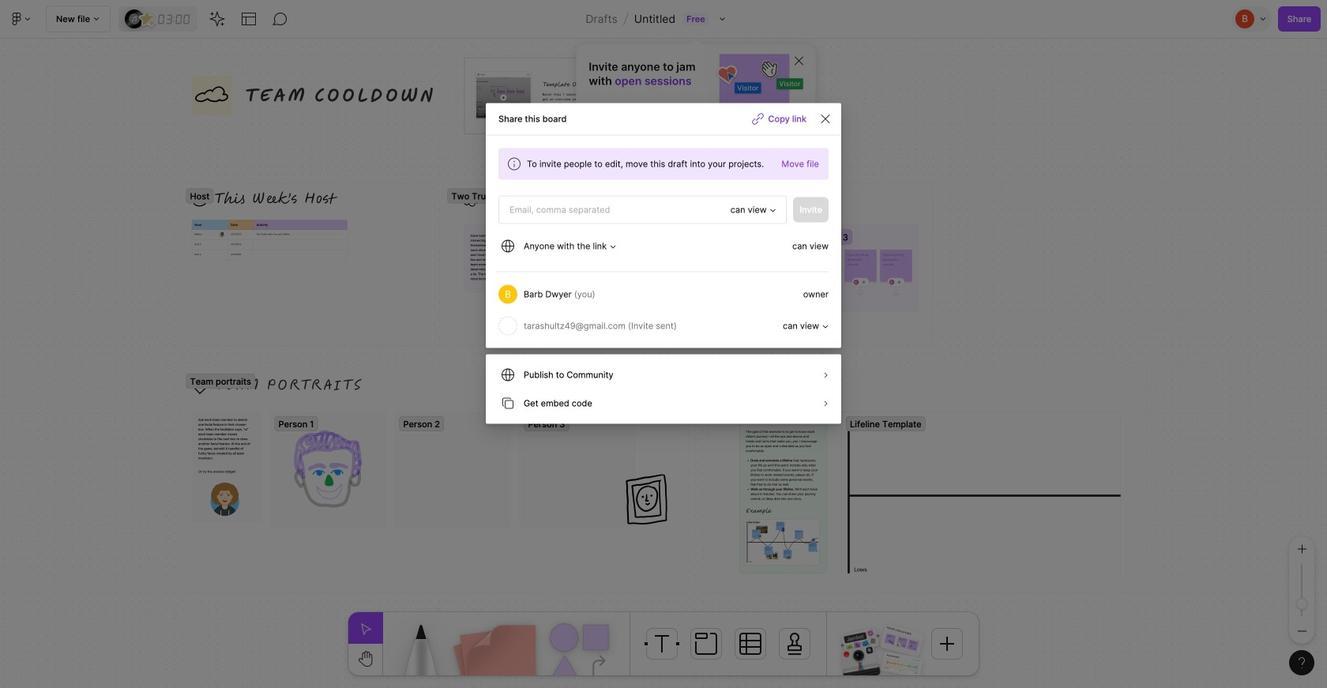 Task type: vqa. For each thing, say whether or not it's contained in the screenshot.
Water Cooler Topics image
no



Task type: describe. For each thing, give the bounding box(es) containing it.
team cooldown image
[[880, 624, 924, 657]]

stamping a sticky animation image
[[707, 44, 816, 104]]

main toolbar region
[[0, 0, 1327, 39]]



Task type: locate. For each thing, give the bounding box(es) containing it.
None field
[[499, 196, 787, 224]]

dialog
[[486, 103, 841, 424]]

view comments image
[[273, 11, 288, 27]]

Email, comma separated text field
[[503, 200, 728, 219]]



